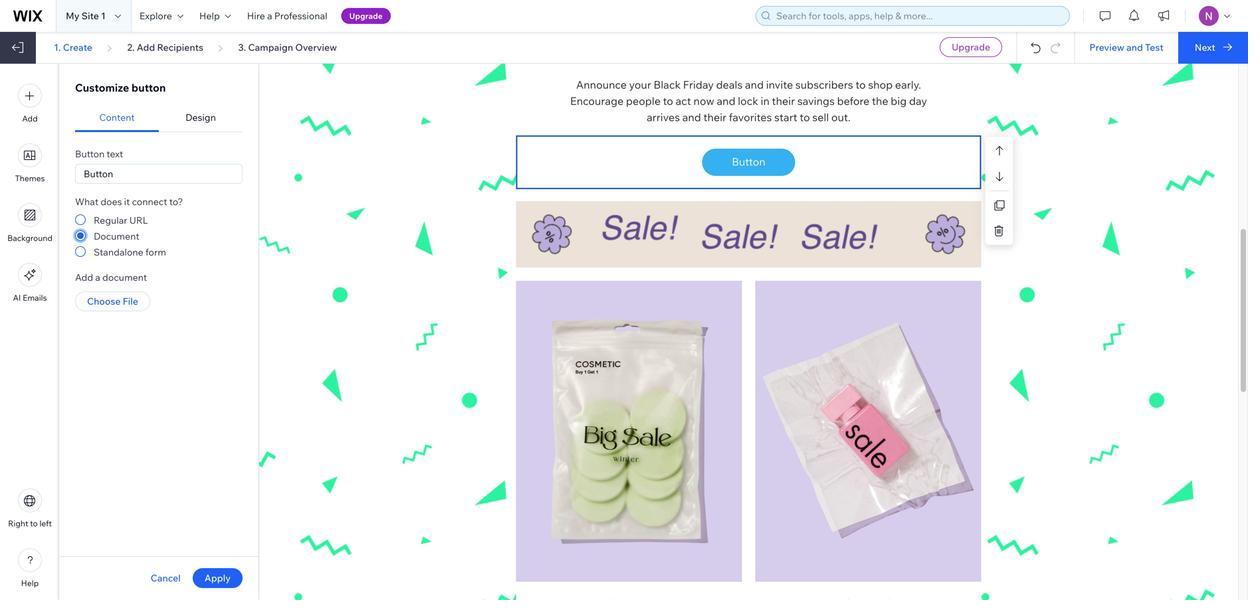 Task type: locate. For each thing, give the bounding box(es) containing it.
upgrade down search for tools, apps, help & more... field
[[952, 41, 990, 53]]

0 horizontal spatial their
[[704, 111, 727, 124]]

1 vertical spatial a
[[95, 272, 100, 283]]

in
[[761, 95, 770, 108]]

a
[[267, 10, 272, 22], [95, 272, 100, 283]]

url
[[129, 215, 148, 226]]

1 horizontal spatial their
[[772, 95, 795, 108]]

0 vertical spatial upgrade button
[[341, 8, 391, 24]]

themes button
[[15, 144, 45, 183]]

0 vertical spatial help
[[199, 10, 220, 22]]

document
[[102, 272, 147, 283]]

to left sell
[[800, 111, 810, 124]]

1 horizontal spatial upgrade
[[952, 41, 990, 53]]

cancel button
[[151, 573, 181, 585]]

subscribers
[[796, 78, 853, 92]]

hire a professional
[[247, 10, 327, 22]]

add up "themes" button
[[22, 114, 38, 124]]

button
[[75, 148, 105, 160], [732, 155, 766, 169], [84, 168, 113, 180]]

before
[[837, 95, 870, 108]]

design button
[[159, 104, 243, 132]]

0 vertical spatial a
[[267, 10, 272, 22]]

upgrade right "professional"
[[349, 11, 383, 21]]

recipients
[[157, 42, 203, 53]]

button text
[[75, 148, 123, 160]]

Button text field
[[75, 164, 243, 184]]

1 horizontal spatial help button
[[191, 0, 239, 32]]

1 vertical spatial their
[[704, 111, 727, 124]]

Search for tools, apps, help & more... field
[[772, 7, 1065, 25]]

professional
[[274, 10, 327, 22]]

next
[[1195, 42, 1216, 53]]

preview
[[1090, 42, 1124, 53]]

their down now
[[704, 111, 727, 124]]

0 horizontal spatial upgrade
[[349, 11, 383, 21]]

to left "left"
[[30, 519, 38, 529]]

a right hire
[[267, 10, 272, 22]]

0 horizontal spatial upgrade button
[[341, 8, 391, 24]]

3. campaign overview link
[[238, 42, 337, 54]]

add for add a document
[[75, 272, 93, 283]]

text
[[107, 148, 123, 160]]

standalone form
[[94, 247, 166, 258]]

encourage
[[570, 95, 624, 108]]

upgrade button right "professional"
[[341, 8, 391, 24]]

1 horizontal spatial a
[[267, 10, 272, 22]]

customize button
[[75, 81, 166, 94]]

now
[[694, 95, 714, 108]]

tab list
[[75, 104, 243, 132]]

shop
[[868, 78, 893, 92]]

help button left hire
[[191, 0, 239, 32]]

option group containing regular url
[[75, 212, 243, 260]]

1 vertical spatial add
[[22, 114, 38, 124]]

help button
[[191, 0, 239, 32], [18, 549, 42, 589]]

upgrade
[[349, 11, 383, 21], [952, 41, 990, 53]]

and
[[1127, 42, 1143, 53], [745, 78, 764, 92], [717, 95, 736, 108], [682, 111, 701, 124]]

1 horizontal spatial upgrade button
[[940, 37, 1002, 57]]

people
[[626, 95, 661, 108]]

0 horizontal spatial add
[[22, 114, 38, 124]]

black
[[654, 78, 681, 92]]

upgrade button down search for tools, apps, help & more... field
[[940, 37, 1002, 57]]

1 vertical spatial help
[[21, 579, 39, 589]]

choose file
[[87, 296, 138, 307]]

preview and test
[[1090, 42, 1164, 53]]

add inside button
[[22, 114, 38, 124]]

1. create
[[54, 42, 92, 53]]

upgrade button
[[341, 8, 391, 24], [940, 37, 1002, 57]]

their up 'start'
[[772, 95, 795, 108]]

deals
[[716, 78, 743, 92]]

and down act
[[682, 111, 701, 124]]

2 horizontal spatial add
[[137, 42, 155, 53]]

1 vertical spatial upgrade
[[952, 41, 990, 53]]

ai emails button
[[13, 263, 47, 303]]

announce
[[576, 78, 627, 92]]

to
[[856, 78, 866, 92], [663, 95, 673, 108], [800, 111, 810, 124], [30, 519, 38, 529]]

and down deals
[[717, 95, 736, 108]]

0 horizontal spatial help
[[21, 579, 39, 589]]

1 vertical spatial help button
[[18, 549, 42, 589]]

button inside "text box"
[[84, 168, 113, 180]]

it
[[124, 196, 130, 208]]

button left text
[[75, 148, 105, 160]]

day
[[909, 95, 927, 108]]

0 vertical spatial their
[[772, 95, 795, 108]]

standalone
[[94, 247, 143, 258]]

2. add recipients
[[127, 42, 203, 53]]

to?
[[169, 196, 183, 208]]

to up before
[[856, 78, 866, 92]]

savings
[[797, 95, 835, 108]]

site
[[82, 10, 99, 22]]

hire a professional link
[[239, 0, 335, 32]]

2 vertical spatial add
[[75, 272, 93, 283]]

what
[[75, 196, 99, 208]]

option group
[[75, 212, 243, 260]]

a up choose
[[95, 272, 100, 283]]

2. add recipients link
[[127, 42, 203, 54]]

button down button text
[[84, 168, 113, 180]]

help button down right to left
[[18, 549, 42, 589]]

add up choose
[[75, 272, 93, 283]]

add right 2.
[[137, 42, 155, 53]]

announce your black friday deals and invite subscribers to shop early. encourage people to act now and lock in their savings before the big day arrives and their favorites start to sell out.
[[570, 78, 930, 124]]

1 horizontal spatial add
[[75, 272, 93, 283]]

regular url
[[94, 215, 148, 226]]

0 vertical spatial add
[[137, 42, 155, 53]]

and left test
[[1127, 42, 1143, 53]]

2.
[[127, 42, 135, 53]]

button down 'favorites'
[[732, 155, 766, 169]]

0 horizontal spatial a
[[95, 272, 100, 283]]

hire
[[247, 10, 265, 22]]

to left act
[[663, 95, 673, 108]]

help up recipients
[[199, 10, 220, 22]]

button link
[[712, 149, 785, 175]]

what does it connect to?
[[75, 196, 183, 208]]

help down right to left
[[21, 579, 39, 589]]



Task type: describe. For each thing, give the bounding box(es) containing it.
create
[[63, 42, 92, 53]]

overview
[[295, 42, 337, 53]]

act
[[676, 95, 691, 108]]

apply button
[[193, 569, 243, 589]]

0 vertical spatial upgrade
[[349, 11, 383, 21]]

1. create link
[[54, 42, 92, 54]]

invite
[[766, 78, 793, 92]]

ai emails
[[13, 293, 47, 303]]

a for document
[[95, 272, 100, 283]]

1
[[101, 10, 106, 22]]

content button
[[75, 104, 159, 132]]

tab list containing content
[[75, 104, 243, 132]]

add a document
[[75, 272, 147, 283]]

choose file button
[[75, 292, 150, 312]]

3.
[[238, 42, 246, 53]]

file
[[123, 296, 138, 307]]

test
[[1145, 42, 1164, 53]]

apply
[[205, 573, 231, 585]]

add for add
[[22, 114, 38, 124]]

button
[[132, 81, 166, 94]]

sell
[[812, 111, 829, 124]]

1 horizontal spatial help
[[199, 10, 220, 22]]

campaign
[[248, 42, 293, 53]]

explore
[[140, 10, 172, 22]]

document
[[94, 231, 139, 242]]

friday
[[683, 78, 714, 92]]

right to left button
[[8, 489, 52, 529]]

arrives
[[647, 111, 680, 124]]

design
[[186, 112, 216, 123]]

early.
[[895, 78, 921, 92]]

background button
[[7, 203, 52, 243]]

lock
[[738, 95, 758, 108]]

connect
[[132, 196, 167, 208]]

left
[[40, 519, 52, 529]]

choose
[[87, 296, 121, 307]]

content
[[99, 112, 135, 123]]

0 vertical spatial help button
[[191, 0, 239, 32]]

customize
[[75, 81, 129, 94]]

big
[[891, 95, 907, 108]]

next button
[[1178, 32, 1248, 64]]

1.
[[54, 42, 61, 53]]

0 horizontal spatial help button
[[18, 549, 42, 589]]

button for the button "text box"
[[84, 168, 113, 180]]

favorites
[[729, 111, 772, 124]]

my
[[66, 10, 79, 22]]

start
[[774, 111, 797, 124]]

right to left
[[8, 519, 52, 529]]

does
[[101, 196, 122, 208]]

background
[[7, 233, 52, 243]]

add button
[[18, 84, 42, 124]]

emails
[[23, 293, 47, 303]]

ai
[[13, 293, 21, 303]]

my site 1
[[66, 10, 106, 22]]

the
[[872, 95, 888, 108]]

and up lock at the top right of page
[[745, 78, 764, 92]]

themes
[[15, 173, 45, 183]]

a for professional
[[267, 10, 272, 22]]

1 vertical spatial upgrade button
[[940, 37, 1002, 57]]

out.
[[831, 111, 851, 124]]

your
[[629, 78, 651, 92]]

right
[[8, 519, 28, 529]]

form
[[145, 247, 166, 258]]

to inside button
[[30, 519, 38, 529]]

button for the button link
[[732, 155, 766, 169]]

regular
[[94, 215, 127, 226]]

3. campaign overview
[[238, 42, 337, 53]]

cancel
[[151, 573, 181, 585]]



Task type: vqa. For each thing, say whether or not it's contained in the screenshot.
savings
yes



